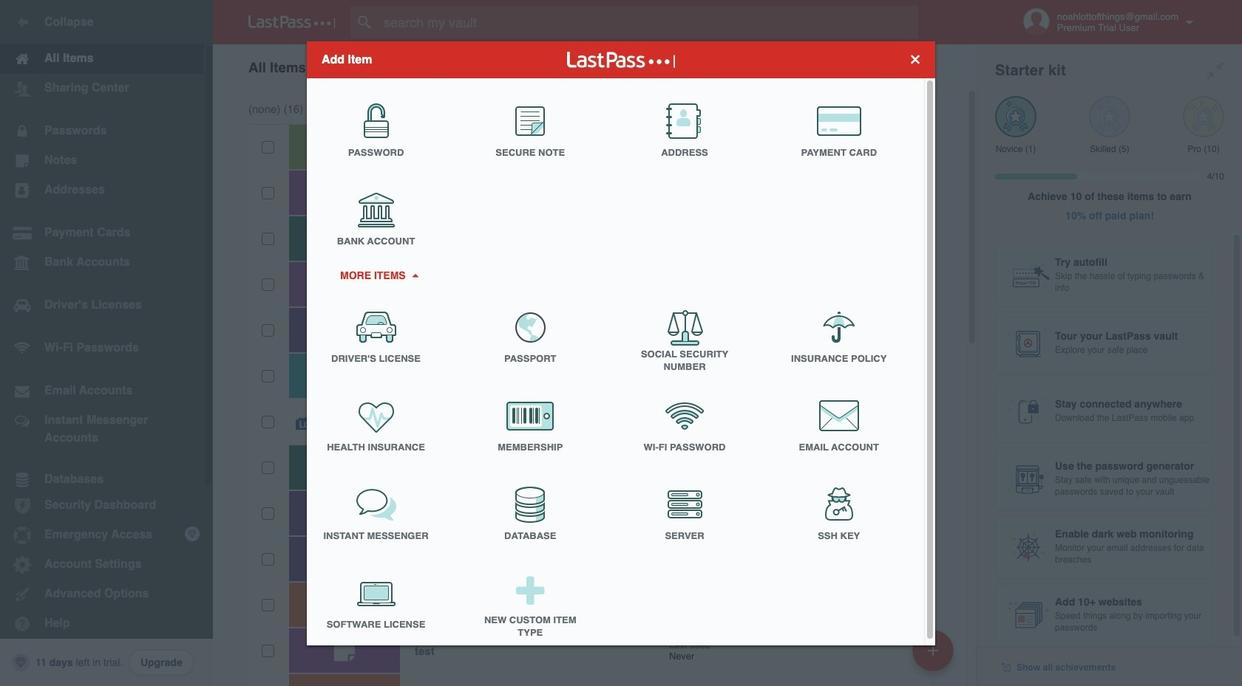 Task type: locate. For each thing, give the bounding box(es) containing it.
lastpass image
[[248, 16, 336, 29]]

new item navigation
[[907, 626, 963, 687]]

Search search field
[[351, 6, 941, 38]]

dialog
[[307, 41, 935, 650]]



Task type: describe. For each thing, give the bounding box(es) containing it.
caret right image
[[410, 274, 420, 277]]

search my vault text field
[[351, 6, 941, 38]]

main navigation navigation
[[0, 0, 213, 687]]

new item image
[[928, 646, 938, 656]]

vault options navigation
[[213, 44, 978, 89]]



Task type: vqa. For each thing, say whether or not it's contained in the screenshot.
New Item element
no



